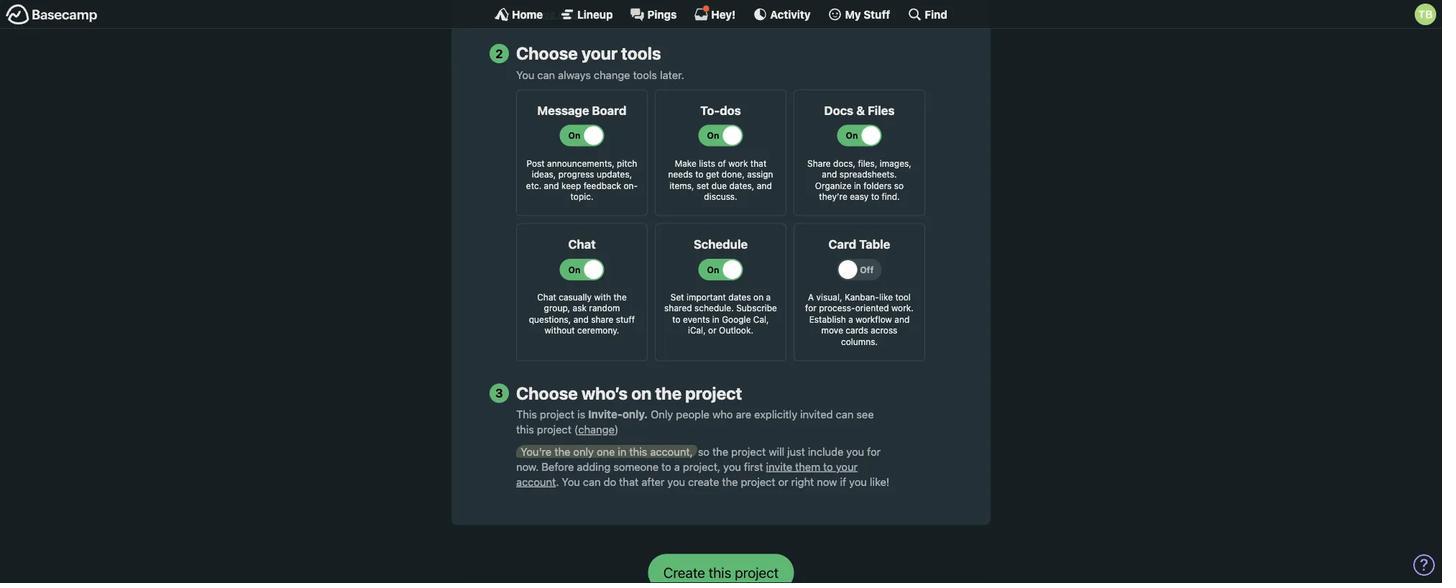 Task type: locate. For each thing, give the bounding box(es) containing it.
or
[[708, 326, 717, 336], [779, 475, 789, 488]]

2 horizontal spatial can
[[836, 408, 854, 421]]

0 vertical spatial so
[[894, 180, 904, 191]]

for
[[806, 303, 817, 313], [867, 445, 881, 458]]

that down 'someone'
[[619, 475, 639, 488]]

1 vertical spatial a
[[849, 314, 853, 324]]

1 horizontal spatial for
[[867, 445, 881, 458]]

a down account,
[[674, 460, 680, 473]]

can
[[538, 68, 555, 81], [836, 408, 854, 421], [583, 475, 601, 488]]

to up now
[[824, 460, 833, 473]]

0 vertical spatial that
[[751, 158, 767, 168]]

1 choose from the top
[[516, 43, 578, 63]]

to down account,
[[662, 460, 672, 473]]

1 horizontal spatial a
[[766, 292, 771, 302]]

find button
[[908, 7, 948, 22]]

1 vertical spatial that
[[619, 475, 639, 488]]

activity
[[770, 8, 811, 20]]

folders
[[864, 180, 892, 191]]

project down the first
[[741, 475, 776, 488]]

for inside a visual, kanban-like tool for process-oriented work. establish a workflow and move cards across columns.
[[806, 303, 817, 313]]

None submit
[[648, 554, 794, 583]]

chat down topic.
[[568, 237, 596, 251]]

to down folders
[[871, 192, 880, 202]]

to down shared
[[673, 314, 681, 324]]

to
[[696, 169, 704, 179], [871, 192, 880, 202], [673, 314, 681, 324], [662, 460, 672, 473], [824, 460, 833, 473]]

1 vertical spatial your
[[836, 460, 858, 473]]

0 vertical spatial dates
[[559, 7, 586, 20]]

1 horizontal spatial that
[[751, 158, 767, 168]]

schedule
[[694, 237, 748, 251]]

project up who
[[686, 383, 742, 403]]

project up the first
[[731, 445, 766, 458]]

a up subscribe in the bottom of the page
[[766, 292, 771, 302]]

0 horizontal spatial this
[[516, 423, 534, 436]]

change down invite- on the left bottom of page
[[578, 423, 615, 436]]

the
[[614, 292, 627, 302], [655, 383, 682, 403], [555, 445, 571, 458], [713, 445, 729, 458], [722, 475, 738, 488]]

include
[[808, 445, 844, 458]]

in inside set important dates on a shared schedule. subscribe to events in google cal, ical, or outlook.
[[713, 314, 720, 324]]

someone
[[614, 460, 659, 473]]

make
[[675, 158, 697, 168]]

to-
[[701, 103, 720, 117]]

0 vertical spatial a
[[766, 292, 771, 302]]

1 vertical spatial this
[[630, 445, 647, 458]]

across
[[871, 326, 898, 336]]

0 vertical spatial in
[[854, 180, 861, 191]]

progress
[[559, 169, 594, 179]]

after
[[642, 475, 665, 488]]

1 horizontal spatial on
[[754, 292, 764, 302]]

change link
[[578, 423, 615, 436]]

choose up "always"
[[516, 43, 578, 63]]

1 horizontal spatial chat
[[568, 237, 596, 251]]

on up only.
[[632, 383, 652, 403]]

and inside post announcements, pitch ideas, progress updates, etc. and keep feedback on- topic.
[[544, 180, 559, 191]]

1 vertical spatial can
[[836, 408, 854, 421]]

subscribe
[[737, 303, 777, 313]]

1 horizontal spatial in
[[713, 314, 720, 324]]

1 vertical spatial on
[[632, 383, 652, 403]]

lineup link
[[560, 7, 613, 22]]

schedule.
[[695, 303, 734, 313]]

pitch
[[617, 158, 637, 168]]

without
[[545, 326, 575, 336]]

project left the is
[[540, 408, 575, 421]]

to inside share docs, files, images, and spreadsheets. organize in folders so they're easy to find.
[[871, 192, 880, 202]]

0 vertical spatial chat
[[568, 237, 596, 251]]

process-
[[819, 303, 856, 313]]

a inside a visual, kanban-like tool for process-oriented work. establish a workflow and move cards across columns.
[[849, 314, 853, 324]]

needs
[[668, 169, 693, 179]]

you up . you can do that after you create the project or right now if you like!
[[724, 460, 741, 473]]

dates right remove
[[559, 7, 586, 20]]

0 horizontal spatial dates
[[559, 7, 586, 20]]

main element
[[0, 0, 1443, 29]]

0 horizontal spatial that
[[619, 475, 639, 488]]

2 vertical spatial can
[[583, 475, 601, 488]]

can left "always"
[[538, 68, 555, 81]]

can down adding
[[583, 475, 601, 488]]

0 horizontal spatial your
[[582, 43, 618, 63]]

chat
[[568, 237, 596, 251], [537, 292, 557, 302]]

0 horizontal spatial or
[[708, 326, 717, 336]]

in right one
[[618, 445, 627, 458]]

ical,
[[688, 326, 706, 336]]

1 vertical spatial so
[[698, 445, 710, 458]]

or down invite
[[779, 475, 789, 488]]

who's
[[582, 383, 628, 403]]

and inside a visual, kanban-like tool for process-oriented work. establish a workflow and move cards across columns.
[[895, 314, 910, 324]]

and up organize
[[822, 169, 837, 179]]

chat up group,
[[537, 292, 557, 302]]

you left "always"
[[516, 68, 535, 81]]

images,
[[880, 158, 912, 168]]

a up cards
[[849, 314, 853, 324]]

2 horizontal spatial a
[[849, 314, 853, 324]]

0 vertical spatial this
[[516, 423, 534, 436]]

this inside 'only people who are explicitly invited can see this project ('
[[516, 423, 534, 436]]

0 vertical spatial on
[[754, 292, 764, 302]]

2 choose from the top
[[516, 383, 578, 403]]

this project is invite-only.
[[516, 408, 648, 421]]

0 horizontal spatial in
[[618, 445, 627, 458]]

later.
[[660, 68, 685, 81]]

for inside so the project will just include you for now. before adding someone to a project, you first
[[867, 445, 881, 458]]

one
[[597, 445, 615, 458]]

0 vertical spatial or
[[708, 326, 717, 336]]

tools up later.
[[621, 43, 661, 63]]

for down a
[[806, 303, 817, 313]]

that up assign
[[751, 158, 767, 168]]

0 vertical spatial your
[[582, 43, 618, 63]]

for up like!
[[867, 445, 881, 458]]

project inside 'only people who are explicitly invited can see this project ('
[[537, 423, 572, 436]]

1 vertical spatial choose
[[516, 383, 578, 403]]

before
[[542, 460, 574, 473]]

and down ideas,
[[544, 180, 559, 191]]

0 vertical spatial you
[[516, 68, 535, 81]]

0 horizontal spatial so
[[698, 445, 710, 458]]

1 vertical spatial chat
[[537, 292, 557, 302]]

0 horizontal spatial a
[[674, 460, 680, 473]]

and down 'ask'
[[574, 314, 589, 324]]

post
[[527, 158, 545, 168]]

0 horizontal spatial for
[[806, 303, 817, 313]]

right
[[792, 475, 814, 488]]

on up subscribe in the bottom of the page
[[754, 292, 764, 302]]

to inside make lists of work that needs to get done, assign items, set due dates, and discuss.
[[696, 169, 704, 179]]

in down schedule.
[[713, 314, 720, 324]]

0 vertical spatial for
[[806, 303, 817, 313]]

or inside set important dates on a shared schedule. subscribe to events in google cal, ical, or outlook.
[[708, 326, 717, 336]]

choose date… field up the 'my'
[[727, 0, 926, 2]]

pings
[[648, 8, 677, 20]]

pings button
[[630, 7, 677, 22]]

so inside so the project will just include you for now. before adding someone to a project, you first
[[698, 445, 710, 458]]

0 horizontal spatial can
[[538, 68, 555, 81]]

to up set
[[696, 169, 704, 179]]

do
[[604, 475, 616, 488]]

and
[[822, 169, 837, 179], [544, 180, 559, 191], [757, 180, 772, 191], [574, 314, 589, 324], [895, 314, 910, 324]]

etc.
[[526, 180, 542, 191]]

that inside make lists of work that needs to get done, assign items, set due dates, and discuss.
[[751, 158, 767, 168]]

chat for chat casually with the group, ask random questions, and share stuff without ceremony.
[[537, 292, 557, 302]]

3
[[496, 386, 503, 400]]

remove dates
[[516, 7, 586, 20]]

a
[[766, 292, 771, 302], [849, 314, 853, 324], [674, 460, 680, 473]]

your up you can always change tools later.
[[582, 43, 618, 63]]

this down this
[[516, 423, 534, 436]]

can left see
[[836, 408, 854, 421]]

and down assign
[[757, 180, 772, 191]]

Choose date… field
[[516, 0, 716, 2], [727, 0, 926, 2]]

)
[[615, 423, 619, 436]]

0 horizontal spatial choose date… field
[[516, 0, 716, 2]]

so up find.
[[894, 180, 904, 191]]

in up the easy
[[854, 180, 861, 191]]

you right include at the right
[[847, 445, 865, 458]]

this
[[516, 408, 537, 421]]

choose for choose your tools
[[516, 43, 578, 63]]

2 horizontal spatial in
[[854, 180, 861, 191]]

choose
[[516, 43, 578, 63], [516, 383, 578, 403]]

&
[[857, 103, 865, 117]]

1 horizontal spatial you
[[562, 475, 580, 488]]

chat inside chat casually with the group, ask random questions, and share stuff without ceremony.
[[537, 292, 557, 302]]

choose up this
[[516, 383, 578, 403]]

1 horizontal spatial choose date… field
[[727, 0, 926, 2]]

this
[[516, 423, 534, 436], [630, 445, 647, 458]]

dates inside set important dates on a shared schedule. subscribe to events in google cal, ical, or outlook.
[[729, 292, 751, 302]]

0 horizontal spatial you
[[516, 68, 535, 81]]

the right with
[[614, 292, 627, 302]]

change down choose your tools
[[594, 68, 630, 81]]

message board
[[538, 103, 627, 117]]

0 horizontal spatial chat
[[537, 292, 557, 302]]

this up 'someone'
[[630, 445, 647, 458]]

that for do
[[619, 475, 639, 488]]

choose date… field up "lineup"
[[516, 0, 716, 2]]

message
[[538, 103, 589, 117]]

1 vertical spatial dates
[[729, 292, 751, 302]]

your up the if
[[836, 460, 858, 473]]

2
[[496, 46, 503, 60]]

updates,
[[597, 169, 632, 179]]

you right "."
[[562, 475, 580, 488]]

like
[[879, 292, 893, 302]]

1 horizontal spatial your
[[836, 460, 858, 473]]

the up project,
[[713, 445, 729, 458]]

the up before
[[555, 445, 571, 458]]

the right create
[[722, 475, 738, 488]]

1 vertical spatial for
[[867, 445, 881, 458]]

like!
[[870, 475, 890, 488]]

the inside so the project will just include you for now. before adding someone to a project, you first
[[713, 445, 729, 458]]

my
[[845, 8, 861, 20]]

remove
[[516, 7, 556, 20]]

1 horizontal spatial this
[[630, 445, 647, 458]]

make lists of work that needs to get done, assign items, set due dates, and discuss.
[[668, 158, 773, 202]]

oriented
[[856, 303, 889, 313]]

1 vertical spatial in
[[713, 314, 720, 324]]

and inside make lists of work that needs to get done, assign items, set due dates, and discuss.
[[757, 180, 772, 191]]

0 vertical spatial choose
[[516, 43, 578, 63]]

project
[[686, 383, 742, 403], [540, 408, 575, 421], [537, 423, 572, 436], [731, 445, 766, 458], [741, 475, 776, 488]]

1 horizontal spatial so
[[894, 180, 904, 191]]

topic.
[[571, 192, 594, 202]]

1 horizontal spatial dates
[[729, 292, 751, 302]]

ceremony.
[[578, 326, 619, 336]]

2 vertical spatial a
[[674, 460, 680, 473]]

or right ical,
[[708, 326, 717, 336]]

tools left later.
[[633, 68, 657, 81]]

dates
[[559, 7, 586, 20], [729, 292, 751, 302]]

dates up subscribe in the bottom of the page
[[729, 292, 751, 302]]

keep
[[562, 180, 581, 191]]

so up project,
[[698, 445, 710, 458]]

project left (
[[537, 423, 572, 436]]

1 vertical spatial or
[[779, 475, 789, 488]]

you're the only one in this account,
[[521, 445, 693, 458]]

and down work.
[[895, 314, 910, 324]]

lists
[[699, 158, 716, 168]]

invite them to your account link
[[516, 460, 858, 488]]

home link
[[495, 7, 543, 22]]

kanban-
[[845, 292, 879, 302]]



Task type: vqa. For each thing, say whether or not it's contained in the screenshot.


Task type: describe. For each thing, give the bounding box(es) containing it.
.
[[556, 475, 559, 488]]

ask
[[573, 303, 587, 313]]

cal,
[[754, 314, 769, 324]]

1 vertical spatial you
[[562, 475, 580, 488]]

my stuff
[[845, 8, 891, 20]]

change )
[[578, 423, 619, 436]]

ideas,
[[532, 169, 556, 179]]

questions,
[[529, 314, 571, 324]]

that for work
[[751, 158, 767, 168]]

set
[[671, 292, 684, 302]]

find
[[925, 8, 948, 20]]

a inside so the project will just include you for now. before adding someone to a project, you first
[[674, 460, 680, 473]]

spreadsheets.
[[840, 169, 897, 179]]

due
[[712, 180, 727, 191]]

see
[[857, 408, 874, 421]]

organize
[[815, 180, 852, 191]]

to inside invite them to your account
[[824, 460, 833, 473]]

just
[[788, 445, 805, 458]]

get
[[706, 169, 720, 179]]

workflow
[[856, 314, 892, 324]]

0 horizontal spatial on
[[632, 383, 652, 403]]

hey!
[[712, 8, 736, 20]]

so inside share docs, files, images, and spreadsheets. organize in folders so they're easy to find.
[[894, 180, 904, 191]]

you're
[[521, 445, 552, 458]]

move
[[822, 326, 844, 336]]

. you can do that after you create the project or right now if you like!
[[556, 475, 890, 488]]

group,
[[544, 303, 570, 313]]

always
[[558, 68, 591, 81]]

is
[[578, 408, 585, 421]]

account
[[516, 475, 556, 488]]

stuff
[[864, 8, 891, 20]]

share docs, files, images, and spreadsheets. organize in folders so they're easy to find.
[[808, 158, 912, 202]]

choose your tools
[[516, 43, 661, 63]]

to inside set important dates on a shared schedule. subscribe to events in google cal, ical, or outlook.
[[673, 314, 681, 324]]

choose for choose who's on the project
[[516, 383, 578, 403]]

to-dos
[[701, 103, 741, 117]]

files,
[[858, 158, 878, 168]]

people
[[676, 408, 710, 421]]

the inside chat casually with the group, ask random questions, and share stuff without ceremony.
[[614, 292, 627, 302]]

you right after
[[668, 475, 685, 488]]

and inside share docs, files, images, and spreadsheets. organize in folders so they're easy to find.
[[822, 169, 837, 179]]

0 vertical spatial tools
[[621, 43, 661, 63]]

items,
[[670, 180, 694, 191]]

choose who's on the project
[[516, 383, 742, 403]]

work
[[729, 158, 748, 168]]

easy
[[850, 192, 869, 202]]

dos
[[720, 103, 741, 117]]

of
[[718, 158, 726, 168]]

1 vertical spatial change
[[578, 423, 615, 436]]

docs,
[[834, 158, 856, 168]]

announcements,
[[547, 158, 615, 168]]

and inside chat casually with the group, ask random questions, and share stuff without ceremony.
[[574, 314, 589, 324]]

random
[[589, 303, 620, 313]]

activity link
[[753, 7, 811, 22]]

so the project will just include you for now. before adding someone to a project, you first
[[516, 445, 881, 473]]

in inside share docs, files, images, and spreadsheets. organize in folders so they're easy to find.
[[854, 180, 861, 191]]

work.
[[892, 303, 914, 313]]

account,
[[650, 445, 693, 458]]

1 horizontal spatial can
[[583, 475, 601, 488]]

card
[[829, 237, 857, 251]]

only.
[[623, 408, 648, 421]]

table
[[859, 237, 891, 251]]

cards
[[846, 326, 869, 336]]

them
[[795, 460, 821, 473]]

project inside so the project will just include you for now. before adding someone to a project, you first
[[731, 445, 766, 458]]

post announcements, pitch ideas, progress updates, etc. and keep feedback on- topic.
[[526, 158, 638, 202]]

0 vertical spatial can
[[538, 68, 555, 81]]

you right the if
[[849, 475, 867, 488]]

1 vertical spatial tools
[[633, 68, 657, 81]]

1 choose date… field from the left
[[516, 0, 716, 2]]

google
[[722, 314, 751, 324]]

done,
[[722, 169, 745, 179]]

can inside 'only people who are explicitly invited can see this project ('
[[836, 408, 854, 421]]

explicitly
[[755, 408, 798, 421]]

invite
[[766, 460, 793, 473]]

discuss.
[[704, 192, 738, 202]]

invite them to your account
[[516, 460, 858, 488]]

2 choose date… field from the left
[[727, 0, 926, 2]]

docs
[[824, 103, 854, 117]]

now
[[817, 475, 838, 488]]

lineup
[[578, 8, 613, 20]]

are
[[736, 408, 752, 421]]

a
[[808, 292, 814, 302]]

assign
[[747, 169, 773, 179]]

only
[[573, 445, 594, 458]]

share
[[808, 158, 831, 168]]

first
[[744, 460, 764, 473]]

stuff
[[616, 314, 635, 324]]

now.
[[516, 460, 539, 473]]

on inside set important dates on a shared schedule. subscribe to events in google cal, ical, or outlook.
[[754, 292, 764, 302]]

they're
[[819, 192, 848, 202]]

your inside invite them to your account
[[836, 460, 858, 473]]

2 vertical spatial in
[[618, 445, 627, 458]]

files
[[868, 103, 895, 117]]

invited
[[801, 408, 833, 421]]

chat casually with the group, ask random questions, and share stuff without ceremony.
[[529, 292, 635, 336]]

(
[[575, 423, 578, 436]]

only people who are explicitly invited can see this project (
[[516, 408, 874, 436]]

will
[[769, 445, 785, 458]]

to inside so the project will just include you for now. before adding someone to a project, you first
[[662, 460, 672, 473]]

0 vertical spatial change
[[594, 68, 630, 81]]

switch accounts image
[[6, 4, 98, 26]]

adding
[[577, 460, 611, 473]]

the up only
[[655, 383, 682, 403]]

1 horizontal spatial or
[[779, 475, 789, 488]]

tool
[[896, 292, 911, 302]]

set important dates on a shared schedule. subscribe to events in google cal, ical, or outlook.
[[665, 292, 777, 336]]

my stuff button
[[828, 7, 891, 22]]

columns.
[[841, 337, 878, 347]]

a inside set important dates on a shared schedule. subscribe to events in google cal, ical, or outlook.
[[766, 292, 771, 302]]

set
[[697, 180, 709, 191]]

only
[[651, 408, 673, 421]]

chat for chat
[[568, 237, 596, 251]]

docs & files
[[824, 103, 895, 117]]

project,
[[683, 460, 721, 473]]

tim burton image
[[1415, 4, 1437, 25]]



